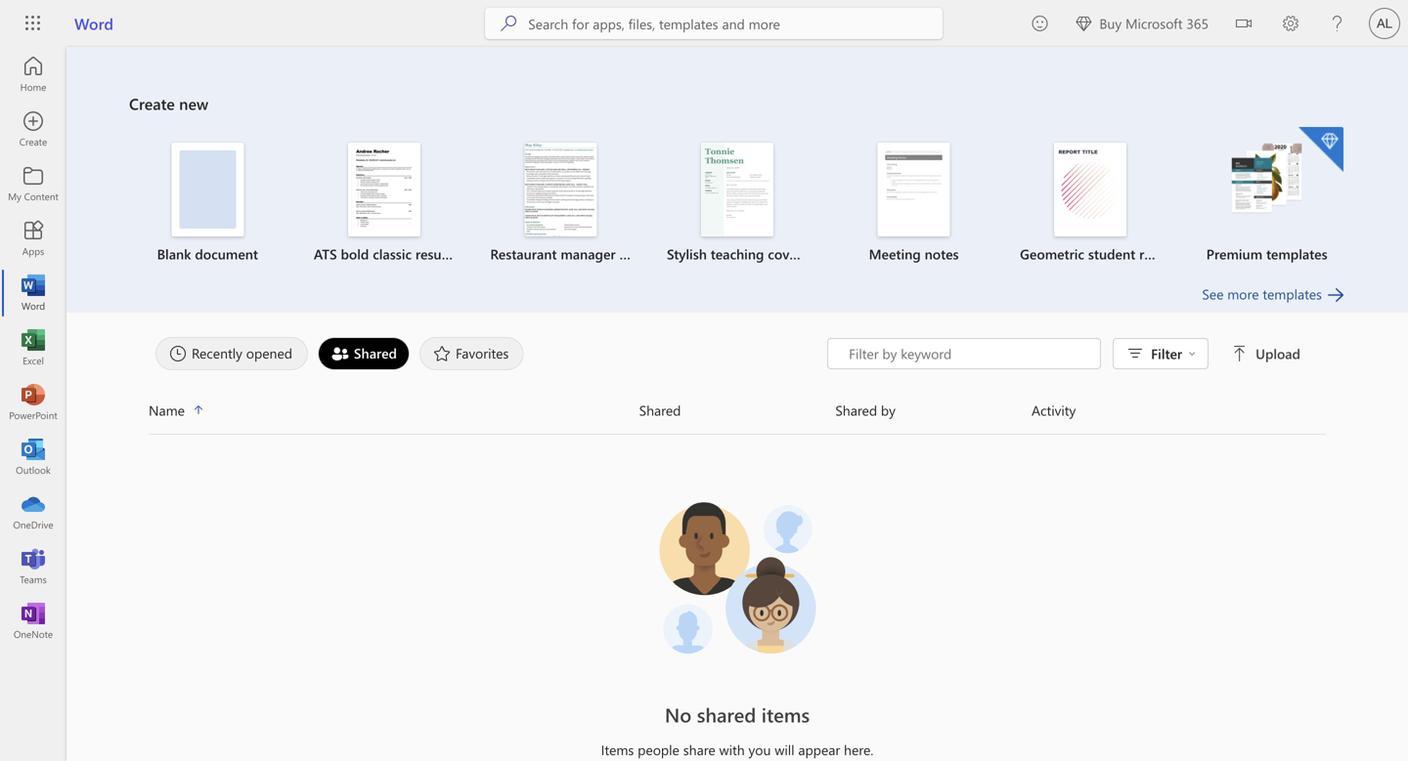 Task type: locate. For each thing, give the bounding box(es) containing it.
new
[[179, 93, 208, 114]]

0 horizontal spatial resume
[[416, 245, 461, 263]]

create
[[129, 93, 175, 114]]

list
[[129, 125, 1346, 284]]

templates up 'see more templates' button
[[1266, 245, 1328, 263]]

list inside no shared items main content
[[129, 125, 1346, 284]]

notes
[[925, 245, 959, 263]]

stylish teaching cover letter image
[[701, 143, 774, 237]]

resume
[[416, 245, 461, 263], [619, 245, 665, 263]]

excel image
[[23, 338, 43, 358]]

more
[[1228, 285, 1259, 303]]


[[1236, 16, 1252, 31]]

cover
[[768, 245, 802, 263]]

empty state icon image
[[649, 490, 825, 666]]

teams image
[[23, 557, 43, 577]]

1 resume from the left
[[416, 245, 461, 263]]

share
[[683, 741, 716, 759]]


[[1188, 350, 1196, 358]]

list containing blank document
[[129, 125, 1346, 284]]

tab list
[[151, 333, 827, 376]]

by
[[881, 401, 896, 420]]

shared by
[[836, 401, 896, 420]]

favorites
[[456, 344, 509, 362]]

no shared items
[[665, 702, 810, 728]]

row inside no shared items main content
[[149, 395, 1326, 435]]

filter 
[[1151, 345, 1196, 363]]

premium templates diamond image
[[1299, 127, 1344, 172]]

templates
[[1266, 245, 1328, 263], [1263, 285, 1322, 303]]

no
[[665, 702, 692, 728]]

see more templates button
[[1202, 284, 1346, 305]]

None search field
[[485, 8, 943, 39]]

geometric student report
[[1020, 245, 1178, 263]]

resume right classic
[[416, 245, 461, 263]]

meeting notes element
[[837, 143, 991, 264]]

restaurant manager resume image
[[525, 143, 597, 237]]

opened
[[246, 344, 292, 362]]

with
[[719, 741, 745, 759]]

meeting
[[869, 245, 921, 263]]

1 horizontal spatial resume
[[619, 245, 665, 263]]

shared button
[[639, 395, 836, 426]]

2 horizontal spatial shared
[[836, 401, 877, 420]]

row
[[149, 395, 1326, 435]]

here.
[[844, 741, 874, 759]]

will
[[775, 741, 795, 759]]

recently opened
[[192, 344, 292, 362]]

powerpoint image
[[23, 393, 43, 413]]

items
[[762, 702, 810, 728]]

outlook image
[[23, 448, 43, 467]]

upload
[[1256, 345, 1301, 363]]

templates inside button
[[1263, 285, 1322, 303]]

apps image
[[23, 229, 43, 248]]

0 vertical spatial templates
[[1266, 245, 1328, 263]]

favorites tab
[[415, 337, 529, 371]]

see more templates
[[1202, 285, 1322, 303]]

navigation
[[0, 47, 67, 649]]

no shared items application
[[0, 47, 1408, 762]]

1 vertical spatial templates
[[1263, 285, 1322, 303]]

resume left the stylish
[[619, 245, 665, 263]]

Search box. Suggestions appear as you type. search field
[[528, 8, 943, 39]]

ats bold classic resume element
[[308, 143, 461, 264]]

home image
[[23, 65, 43, 84]]

templates down the premium templates
[[1263, 285, 1322, 303]]

buy
[[1100, 14, 1122, 32]]

create image
[[23, 119, 43, 139]]

word banner
[[0, 0, 1408, 50]]

shared
[[354, 344, 397, 362], [639, 401, 681, 420], [836, 401, 877, 420]]

recently
[[192, 344, 242, 362]]


[[1232, 346, 1248, 362]]

templates inside list
[[1266, 245, 1328, 263]]

row containing name
[[149, 395, 1326, 435]]

restaurant manager resume
[[490, 245, 665, 263]]

name button
[[149, 395, 639, 426]]

meeting notes
[[869, 245, 959, 263]]

onenote image
[[23, 612, 43, 632]]

word
[[74, 13, 113, 34]]

2 resume from the left
[[619, 245, 665, 263]]

1 horizontal spatial shared
[[639, 401, 681, 420]]

0 horizontal spatial shared
[[354, 344, 397, 362]]

stylish teaching cover letter element
[[661, 143, 839, 264]]

activity
[[1032, 401, 1076, 420]]

recently opened element
[[155, 337, 308, 371]]

status
[[827, 338, 1305, 370]]

tab list containing recently opened
[[151, 333, 827, 376]]

ats bold classic resume image
[[348, 143, 420, 237]]

restaurant
[[490, 245, 557, 263]]



Task type: describe. For each thing, give the bounding box(es) containing it.
my content image
[[23, 174, 43, 194]]

items people share with you will appear here. status
[[443, 741, 1032, 760]]

premium templates
[[1207, 245, 1328, 263]]

365
[[1187, 14, 1209, 32]]

blank
[[157, 245, 191, 263]]

al button
[[1361, 0, 1408, 47]]

recently opened tab
[[151, 337, 313, 371]]

letter
[[806, 245, 839, 263]]

geometric student report element
[[1014, 143, 1178, 264]]

manager
[[561, 245, 616, 263]]

bold
[[341, 245, 369, 263]]

create new
[[129, 93, 208, 114]]

onedrive image
[[23, 503, 43, 522]]

appear
[[798, 741, 840, 759]]

classic
[[373, 245, 412, 263]]

shared
[[697, 702, 756, 728]]

shared tab
[[313, 337, 415, 371]]


[[1076, 16, 1092, 31]]

premium templates image
[[1231, 143, 1303, 215]]

geometric student report image
[[1054, 143, 1127, 237]]

no shared items status
[[443, 702, 1032, 729]]

 button
[[1221, 0, 1267, 50]]

status containing filter
[[827, 338, 1305, 370]]

favorites element
[[420, 337, 524, 371]]

meeting notes image
[[878, 143, 950, 237]]

blank document
[[157, 245, 258, 263]]

tab list inside no shared items main content
[[151, 333, 827, 376]]

see
[[1202, 285, 1224, 303]]

activity, column 4 of 4 column header
[[1032, 395, 1326, 426]]

microsoft
[[1126, 14, 1183, 32]]

ats
[[314, 245, 337, 263]]

navigation inside no shared items application
[[0, 47, 67, 649]]

items people share with you will appear here.
[[601, 741, 874, 759]]

premium
[[1207, 245, 1263, 263]]

filter
[[1151, 345, 1182, 363]]

student
[[1088, 245, 1136, 263]]

shared element
[[318, 337, 410, 371]]

shared for shared by
[[836, 401, 877, 420]]

shared by button
[[836, 395, 1032, 426]]

shared for shared button
[[639, 401, 681, 420]]

items
[[601, 741, 634, 759]]

 buy microsoft 365
[[1076, 14, 1209, 32]]

teaching
[[711, 245, 764, 263]]

al
[[1377, 16, 1392, 31]]

premium templates element
[[1191, 127, 1344, 264]]

 upload
[[1232, 345, 1301, 363]]

name
[[149, 401, 185, 420]]

Filter by keyword text field
[[847, 344, 1091, 364]]

word image
[[23, 284, 43, 303]]

document
[[195, 245, 258, 263]]

geometric
[[1020, 245, 1085, 263]]

people
[[638, 741, 680, 759]]

you
[[749, 741, 771, 759]]

shared inside tab
[[354, 344, 397, 362]]

stylish
[[667, 245, 707, 263]]

ats bold classic resume
[[314, 245, 461, 263]]

stylish teaching cover letter
[[667, 245, 839, 263]]

blank document element
[[131, 143, 284, 264]]

report
[[1139, 245, 1178, 263]]

none search field inside word banner
[[485, 8, 943, 39]]

restaurant manager resume element
[[484, 143, 665, 264]]

no shared items main content
[[67, 47, 1408, 762]]



Task type: vqa. For each thing, say whether or not it's contained in the screenshot.
Items at the left of page
yes



